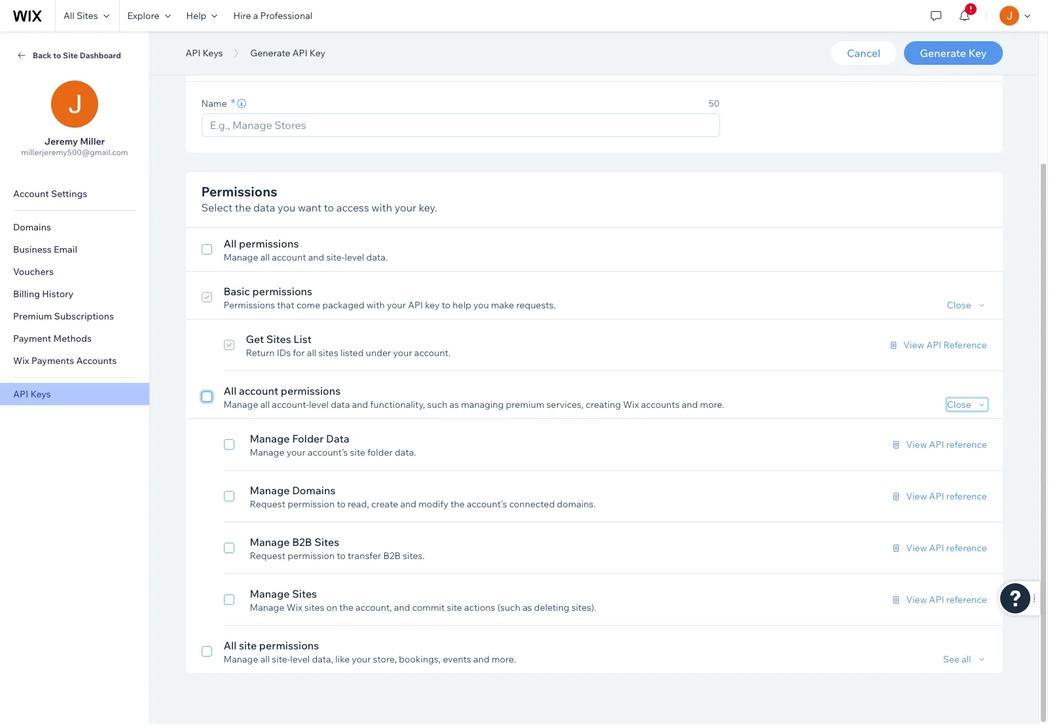 Task type: locate. For each thing, give the bounding box(es) containing it.
api keys
[[186, 47, 223, 59], [13, 388, 51, 400]]

and up come
[[308, 251, 324, 263]]

actions
[[464, 602, 495, 613]]

1 vertical spatial wix
[[623, 399, 639, 410]]

cancel
[[847, 46, 881, 60]]

site- up packaged at the top of the page
[[326, 251, 345, 263]]

level inside see all checkbox
[[290, 653, 310, 665]]

permissions down the basic
[[224, 299, 275, 311]]

all for all site permissions
[[224, 639, 237, 652]]

manage inside manage domains request permission to read, create and modify the account's connected domains.
[[250, 484, 290, 497]]

you left want
[[278, 201, 296, 214]]

0 vertical spatial data.
[[366, 251, 388, 263]]

permissions
[[239, 237, 299, 250], [252, 285, 312, 298], [281, 384, 341, 397], [259, 639, 319, 652]]

0 vertical spatial wix
[[13, 355, 29, 367]]

want
[[298, 201, 322, 214]]

1 vertical spatial domains
[[292, 484, 335, 497]]

0 horizontal spatial data.
[[366, 251, 388, 263]]

site- inside all permissions manage all account and site-level data.
[[326, 251, 345, 263]]

level for all site permissions
[[290, 653, 310, 665]]

close for all account permissions
[[947, 399, 971, 410]]

and left commit
[[394, 602, 410, 613]]

permissions select the data you want to access with your key.
[[201, 183, 437, 214]]

0 vertical spatial site-
[[326, 251, 345, 263]]

close down 'reference' at the top of the page
[[947, 399, 971, 410]]

account.
[[414, 347, 451, 359]]

account up account-
[[239, 384, 278, 397]]

premium subscriptions
[[13, 310, 114, 322]]

permission left transfer in the left bottom of the page
[[287, 550, 335, 562]]

keys inside sidebar 'element'
[[30, 388, 51, 400]]

keys inside button
[[203, 47, 223, 59]]

sites for manage
[[292, 587, 317, 600]]

close
[[947, 299, 971, 311], [947, 399, 971, 410]]

your inside manage folder data manage your account's site folder data.
[[286, 446, 306, 458]]

2 request from the top
[[250, 550, 285, 562]]

as right such
[[449, 399, 459, 410]]

generate api key button
[[244, 43, 332, 63]]

all down all account permissions
[[260, 399, 270, 410]]

0 vertical spatial you
[[278, 201, 296, 214]]

1 vertical spatial level
[[309, 399, 329, 410]]

and left functionality,
[[352, 399, 368, 410]]

0 horizontal spatial site
[[239, 639, 257, 652]]

permission left 'read,'
[[287, 498, 335, 510]]

data. inside all permissions manage all account and site-level data.
[[366, 251, 388, 263]]

help
[[186, 10, 206, 22]]

permissions inside all permissions manage all account and site-level data.
[[239, 237, 299, 250]]

1 horizontal spatial generate
[[920, 46, 966, 60]]

0 horizontal spatial more.
[[492, 653, 516, 665]]

data.
[[366, 251, 388, 263], [395, 446, 416, 458]]

account inside all permissions manage all account and site-level data.
[[272, 251, 306, 263]]

3 view api reference from the top
[[906, 542, 987, 554]]

your left key.
[[395, 201, 416, 214]]

all for all account permissions
[[224, 384, 237, 397]]

0 horizontal spatial domains
[[13, 221, 51, 233]]

level
[[345, 251, 364, 263], [309, 399, 329, 410], [290, 653, 310, 665]]

site-
[[326, 251, 345, 263], [272, 653, 290, 665]]

all for all sites
[[64, 10, 74, 22]]

the right on
[[339, 602, 353, 613]]

1 close button from the top
[[947, 299, 987, 311]]

0 vertical spatial request
[[250, 498, 285, 510]]

none checkbox see all
[[201, 638, 987, 665]]

1 permission from the top
[[287, 498, 335, 510]]

all inside all permissions manage all account and site-level data.
[[224, 237, 237, 250]]

manage inside manage b2b sites request permission to transfer b2b sites.
[[250, 536, 290, 549]]

0 vertical spatial permission
[[287, 498, 335, 510]]

level up packaged at the top of the page
[[345, 251, 364, 263]]

more. right events
[[492, 653, 516, 665]]

your left "key"
[[387, 299, 406, 311]]

0 vertical spatial domains
[[13, 221, 51, 233]]

1 vertical spatial you
[[473, 299, 489, 311]]

to right want
[[324, 201, 334, 214]]

manage for sites
[[250, 536, 290, 549]]

api keys inside sidebar 'element'
[[13, 388, 51, 400]]

1 vertical spatial account
[[239, 384, 278, 397]]

close button down 'reference' at the top of the page
[[947, 399, 987, 410]]

0 vertical spatial with
[[371, 201, 392, 214]]

2 reference from the top
[[946, 490, 987, 502]]

4 view api reference from the top
[[906, 594, 987, 606]]

permissions
[[201, 183, 277, 200], [224, 299, 275, 311]]

and inside manage domains request permission to read, create and modify the account's connected domains.
[[400, 498, 416, 510]]

as
[[449, 399, 459, 410], [523, 602, 532, 613]]

your down folder
[[286, 446, 306, 458]]

wix
[[13, 355, 29, 367], [623, 399, 639, 410], [286, 602, 302, 613]]

2 vertical spatial site
[[239, 639, 257, 652]]

view api reference for manage b2b sites
[[906, 542, 987, 554]]

1 vertical spatial more.
[[492, 653, 516, 665]]

all
[[260, 251, 270, 263], [307, 347, 316, 359], [260, 399, 270, 410], [260, 653, 270, 665], [962, 653, 971, 665]]

your
[[395, 201, 416, 214], [387, 299, 406, 311], [393, 347, 412, 359], [286, 446, 306, 458], [352, 653, 371, 665]]

request
[[250, 498, 285, 510], [250, 550, 285, 562]]

keys left details
[[203, 47, 223, 59]]

data. right folder
[[395, 446, 416, 458]]

generate for generate api key
[[250, 47, 290, 59]]

permissions inside checkbox
[[259, 639, 319, 652]]

permissions inside "permissions select the data you want to access with your key."
[[201, 183, 277, 200]]

2 close from the top
[[947, 399, 971, 410]]

sites for all
[[77, 10, 98, 22]]

reference for manage folder data
[[946, 439, 987, 450]]

1 vertical spatial site-
[[272, 653, 290, 665]]

more.
[[700, 399, 724, 410], [492, 653, 516, 665]]

close button up 'reference' at the top of the page
[[947, 299, 987, 311]]

functionality,
[[370, 399, 425, 410]]

1 vertical spatial as
[[523, 602, 532, 613]]

as right "(such"
[[523, 602, 532, 613]]

1 horizontal spatial more.
[[700, 399, 724, 410]]

account settings link
[[0, 183, 149, 205]]

the right select
[[235, 201, 251, 214]]

wix left on
[[286, 602, 302, 613]]

site inside manage sites manage wix sites on the account, and commit site actions (such as deleting sites).
[[447, 602, 462, 613]]

1 vertical spatial request
[[250, 550, 285, 562]]

view for manage b2b sites
[[906, 542, 927, 554]]

level up folder
[[309, 399, 329, 410]]

sites inside manage b2b sites request permission to transfer b2b sites.
[[314, 536, 339, 549]]

3 view api reference link from the top
[[890, 542, 987, 554]]

domains.
[[557, 498, 596, 510]]

payment methods link
[[0, 327, 149, 350]]

1 view api reference from the top
[[906, 439, 987, 450]]

keys for api keys link
[[30, 388, 51, 400]]

3 reference from the top
[[946, 542, 987, 554]]

1 vertical spatial close button
[[947, 399, 987, 410]]

generate key
[[920, 46, 987, 60]]

1 vertical spatial the
[[450, 498, 465, 510]]

1 horizontal spatial api keys
[[186, 47, 223, 59]]

to left site
[[53, 50, 61, 60]]

0 vertical spatial sites
[[318, 347, 338, 359]]

wix right creating
[[623, 399, 639, 410]]

your right like
[[352, 653, 371, 665]]

0 horizontal spatial data
[[253, 201, 275, 214]]

manage for request
[[250, 484, 290, 497]]

dashboard
[[80, 50, 121, 60]]

1 request from the top
[[250, 498, 285, 510]]

close up 'reference' at the top of the page
[[947, 299, 971, 311]]

your inside get sites list return ids for all sites listed under your account.
[[393, 347, 412, 359]]

billing
[[13, 288, 40, 300]]

1 vertical spatial b2b
[[383, 550, 401, 562]]

creating
[[586, 399, 621, 410]]

premium
[[506, 399, 544, 410]]

methods
[[53, 333, 92, 344]]

and
[[308, 251, 324, 263], [352, 399, 368, 410], [682, 399, 698, 410], [400, 498, 416, 510], [394, 602, 410, 613], [473, 653, 490, 665]]

services,
[[546, 399, 584, 410]]

2 view api reference link from the top
[[890, 490, 987, 502]]

1 horizontal spatial as
[[523, 602, 532, 613]]

0 horizontal spatial keys
[[30, 388, 51, 400]]

data
[[253, 201, 275, 214], [331, 399, 350, 410]]

and right 'create'
[[400, 498, 416, 510]]

account up basic permissions
[[272, 251, 306, 263]]

generate
[[920, 46, 966, 60], [250, 47, 290, 59]]

key details
[[201, 53, 270, 69]]

to right "key"
[[442, 299, 451, 311]]

you right help
[[473, 299, 489, 311]]

help
[[453, 299, 471, 311]]

all inside all permissions manage all account and site-level data.
[[260, 251, 270, 263]]

all permissions manage all account and site-level data.
[[224, 237, 388, 263]]

site inside checkbox
[[239, 639, 257, 652]]

1 vertical spatial permission
[[287, 550, 335, 562]]

0 horizontal spatial api keys
[[13, 388, 51, 400]]

site- down all site permissions
[[272, 653, 290, 665]]

you inside "permissions select the data you want to access with your key."
[[278, 201, 296, 214]]

0 vertical spatial close
[[947, 299, 971, 311]]

0 horizontal spatial generate
[[250, 47, 290, 59]]

manage inside checkbox
[[224, 653, 258, 665]]

sites inside get sites list return ids for all sites listed under your account.
[[266, 333, 291, 346]]

api keys down payments
[[13, 388, 51, 400]]

data inside "permissions select the data you want to access with your key."
[[253, 201, 275, 214]]

1 vertical spatial data
[[331, 399, 350, 410]]

account,
[[356, 602, 392, 613]]

come
[[297, 299, 320, 311]]

sidebar element
[[0, 31, 150, 724]]

site inside manage folder data manage your account's site folder data.
[[350, 446, 365, 458]]

0 vertical spatial the
[[235, 201, 251, 214]]

view
[[903, 339, 924, 351], [906, 439, 927, 450], [906, 490, 927, 502], [906, 542, 927, 554], [906, 594, 927, 606]]

1 vertical spatial sites
[[304, 602, 324, 613]]

view api reference for manage folder data
[[906, 439, 987, 450]]

permissions up basic permissions
[[239, 237, 299, 250]]

vouchers
[[13, 266, 54, 278]]

1 horizontal spatial site
[[350, 446, 365, 458]]

email
[[54, 244, 77, 255]]

view api reference for manage domains
[[906, 490, 987, 502]]

with right access
[[371, 201, 392, 214]]

all inside checkbox
[[224, 639, 237, 652]]

generate for generate key
[[920, 46, 966, 60]]

site
[[350, 446, 365, 458], [447, 602, 462, 613], [239, 639, 257, 652]]

data. inside manage folder data manage your account's site folder data.
[[395, 446, 416, 458]]

2 view api reference from the top
[[906, 490, 987, 502]]

professional
[[260, 10, 312, 22]]

wix down "payment"
[[13, 355, 29, 367]]

view api reference link for manage sites
[[890, 594, 987, 606]]

deleting
[[534, 602, 569, 613]]

to inside manage b2b sites request permission to transfer b2b sites.
[[337, 550, 346, 562]]

0 vertical spatial site
[[350, 446, 365, 458]]

for
[[293, 347, 305, 359]]

data,
[[312, 653, 333, 665]]

with inside "permissions select the data you want to access with your key."
[[371, 201, 392, 214]]

all down all site permissions
[[260, 653, 270, 665]]

make
[[491, 299, 514, 311]]

manage inside all permissions manage all account and site-level data.
[[224, 251, 258, 263]]

None checkbox
[[224, 331, 234, 359], [201, 383, 987, 410], [224, 431, 987, 458], [201, 638, 987, 665], [224, 331, 234, 359], [201, 383, 987, 410], [224, 431, 987, 458]]

more. right accounts
[[700, 399, 724, 410]]

1 vertical spatial data.
[[395, 446, 416, 458]]

0 vertical spatial account
[[272, 251, 306, 263]]

reference
[[943, 339, 987, 351]]

manage for account-
[[224, 399, 258, 410]]

api keys down "help" button
[[186, 47, 223, 59]]

key.
[[419, 201, 437, 214]]

1 vertical spatial site
[[447, 602, 462, 613]]

1 horizontal spatial wix
[[286, 602, 302, 613]]

2 horizontal spatial wix
[[623, 399, 639, 410]]

4 reference from the top
[[946, 594, 987, 606]]

to left transfer in the left bottom of the page
[[337, 550, 346, 562]]

0 horizontal spatial the
[[235, 201, 251, 214]]

data up data
[[331, 399, 350, 410]]

reference for manage b2b sites
[[946, 542, 987, 554]]

1 horizontal spatial data
[[331, 399, 350, 410]]

1 close from the top
[[947, 299, 971, 311]]

2 close button from the top
[[947, 399, 987, 410]]

view api reference
[[903, 339, 987, 351]]

view api reference link for manage folder data
[[890, 439, 987, 450]]

1 horizontal spatial site-
[[326, 251, 345, 263]]

sites).
[[571, 602, 596, 613]]

1 view api reference link from the top
[[890, 439, 987, 450]]

2 permission from the top
[[287, 550, 335, 562]]

that
[[277, 299, 294, 311]]

your right "under"
[[393, 347, 412, 359]]

1 vertical spatial keys
[[30, 388, 51, 400]]

level for all account permissions
[[309, 399, 329, 410]]

account settings
[[13, 188, 87, 200]]

api keys inside button
[[186, 47, 223, 59]]

level left data,
[[290, 653, 310, 665]]

none checkbox containing all site permissions
[[201, 638, 987, 665]]

1 vertical spatial api keys
[[13, 388, 51, 400]]

1 horizontal spatial keys
[[203, 47, 223, 59]]

manage all site-level data, like your store, bookings, events and more.
[[224, 653, 516, 665]]

miller
[[80, 136, 105, 147]]

api keys button
[[179, 43, 229, 63]]

all up basic permissions
[[260, 251, 270, 263]]

0 vertical spatial close button
[[947, 299, 987, 311]]

None checkbox
[[201, 236, 987, 263], [201, 283, 212, 311], [224, 482, 987, 510], [224, 534, 987, 562], [224, 586, 987, 613], [201, 236, 987, 263], [201, 283, 212, 311], [224, 482, 987, 510], [224, 534, 987, 562], [224, 586, 987, 613]]

permissions up select
[[201, 183, 277, 200]]

wix inside sidebar 'element'
[[13, 355, 29, 367]]

1 reference from the top
[[946, 439, 987, 450]]

0 vertical spatial level
[[345, 251, 364, 263]]

to inside sidebar 'element'
[[53, 50, 61, 60]]

site
[[63, 50, 78, 60]]

all right see at the right bottom of page
[[962, 653, 971, 665]]

view api reference
[[906, 439, 987, 450], [906, 490, 987, 502], [906, 542, 987, 554], [906, 594, 987, 606]]

view for manage sites
[[906, 594, 927, 606]]

b2b
[[292, 536, 312, 549], [383, 550, 401, 562]]

2 vertical spatial wix
[[286, 602, 302, 613]]

to left 'read,'
[[337, 498, 346, 510]]

4 view api reference link from the top
[[890, 594, 987, 606]]

permissions up data,
[[259, 639, 319, 652]]

1 horizontal spatial you
[[473, 299, 489, 311]]

0 horizontal spatial you
[[278, 201, 296, 214]]

wix inside manage sites manage wix sites on the account, and commit site actions (such as deleting sites).
[[286, 602, 302, 613]]

site- inside see all checkbox
[[272, 653, 290, 665]]

1 horizontal spatial domains
[[292, 484, 335, 497]]

with right packaged at the top of the page
[[367, 299, 385, 311]]

hire a professional link
[[225, 0, 320, 31]]

data. up permissions that come packaged with your api key to help you make requests.
[[366, 251, 388, 263]]

close for basic permissions
[[947, 299, 971, 311]]

permission
[[287, 498, 335, 510], [287, 550, 335, 562]]

2 horizontal spatial the
[[450, 498, 465, 510]]

2 vertical spatial level
[[290, 653, 310, 665]]

data. for manage folder data
[[395, 446, 416, 458]]

ids
[[277, 347, 291, 359]]

sites left on
[[304, 602, 324, 613]]

2 vertical spatial the
[[339, 602, 353, 613]]

domains down account's
[[292, 484, 335, 497]]

2 horizontal spatial site
[[447, 602, 462, 613]]

data left want
[[253, 201, 275, 214]]

1 vertical spatial permissions
[[224, 299, 275, 311]]

domains up business
[[13, 221, 51, 233]]

sites left listed
[[318, 347, 338, 359]]

create
[[371, 498, 398, 510]]

the right modify
[[450, 498, 465, 510]]

all right for
[[307, 347, 316, 359]]

manage for manage
[[250, 587, 290, 600]]

0 vertical spatial api keys
[[186, 47, 223, 59]]

0 horizontal spatial wix
[[13, 355, 29, 367]]

view for manage folder data
[[906, 439, 927, 450]]

wix payments accounts link
[[0, 350, 149, 372]]

0 vertical spatial b2b
[[292, 536, 312, 549]]

millerjeremy500@gmail.com
[[21, 147, 128, 157]]

0 horizontal spatial as
[[449, 399, 459, 410]]

sites inside manage sites manage wix sites on the account, and commit site actions (such as deleting sites).
[[292, 587, 317, 600]]

0 vertical spatial keys
[[203, 47, 223, 59]]

all sites
[[64, 10, 98, 22]]

permissions up that
[[252, 285, 312, 298]]

0 horizontal spatial site-
[[272, 653, 290, 665]]

api inside sidebar 'element'
[[13, 388, 28, 400]]

0 vertical spatial data
[[253, 201, 275, 214]]

E.g., Manage Stores field
[[206, 114, 715, 136]]

1 horizontal spatial data.
[[395, 446, 416, 458]]

keys down payments
[[30, 388, 51, 400]]

1 vertical spatial close
[[947, 399, 971, 410]]

reference for manage domains
[[946, 490, 987, 502]]

manage sites manage wix sites on the account, and commit site actions (such as deleting sites).
[[250, 587, 596, 613]]

0 vertical spatial more.
[[700, 399, 724, 410]]

the inside manage sites manage wix sites on the account, and commit site actions (such as deleting sites).
[[339, 602, 353, 613]]

and right events
[[473, 653, 490, 665]]

1 horizontal spatial the
[[339, 602, 353, 613]]

you
[[278, 201, 296, 214], [473, 299, 489, 311]]

premium subscriptions link
[[0, 305, 149, 327]]

view for get sites list
[[903, 339, 924, 351]]

0 vertical spatial permissions
[[201, 183, 277, 200]]



Task type: describe. For each thing, give the bounding box(es) containing it.
modify
[[418, 498, 448, 510]]

explore
[[127, 10, 159, 22]]

such
[[427, 399, 447, 410]]

all for manage all account-level data and functionality, such as managing premium services, creating wix accounts and more.
[[260, 399, 270, 410]]

payment
[[13, 333, 51, 344]]

key
[[425, 299, 440, 311]]

see all button
[[943, 653, 987, 665]]

jeremy miller millerjeremy500@gmail.com
[[21, 136, 128, 157]]

*
[[231, 96, 235, 111]]

domains inside manage domains request permission to read, create and modify the account's connected domains.
[[292, 484, 335, 497]]

bookings,
[[399, 653, 441, 665]]

sites for get
[[266, 333, 291, 346]]

commit
[[412, 602, 445, 613]]

data
[[326, 432, 349, 445]]

close button for basic permissions
[[947, 299, 987, 311]]

permissions that come packaged with your api key to help you make requests.
[[224, 299, 556, 311]]

manage for site-
[[224, 653, 258, 665]]

billing history link
[[0, 283, 149, 305]]

permissions for permissions that come packaged with your api key to help you make requests.
[[224, 299, 275, 311]]

on
[[326, 602, 337, 613]]

api keys for api keys button
[[186, 47, 223, 59]]

generate key button
[[904, 41, 1003, 65]]

folder
[[367, 446, 393, 458]]

packaged
[[322, 299, 365, 311]]

wix payments accounts
[[13, 355, 117, 367]]

permission inside manage b2b sites request permission to transfer b2b sites.
[[287, 550, 335, 562]]

the inside "permissions select the data you want to access with your key."
[[235, 201, 251, 214]]

get
[[246, 333, 264, 346]]

all site permissions
[[224, 639, 319, 652]]

2 horizontal spatial key
[[968, 46, 987, 60]]

business email link
[[0, 238, 149, 261]]

domains inside sidebar 'element'
[[13, 221, 51, 233]]

all account permissions
[[224, 384, 341, 397]]

access
[[336, 201, 369, 214]]

view api reference link
[[888, 339, 987, 351]]

to inside "permissions select the data you want to access with your key."
[[324, 201, 334, 214]]

payment methods
[[13, 333, 92, 344]]

hire a professional
[[233, 10, 312, 22]]

api keys for api keys link
[[13, 388, 51, 400]]

generate api key
[[250, 47, 325, 59]]

select
[[201, 201, 232, 214]]

(such
[[497, 602, 520, 613]]

and inside all permissions manage all account and site-level data.
[[308, 251, 324, 263]]

a
[[253, 10, 258, 22]]

manage for data
[[250, 432, 290, 445]]

request inside manage b2b sites request permission to transfer b2b sites.
[[250, 550, 285, 562]]

accounts
[[641, 399, 680, 410]]

premium
[[13, 310, 52, 322]]

all for all permissions manage all account and site-level data.
[[224, 237, 237, 250]]

your inside "permissions select the data you want to access with your key."
[[395, 201, 416, 214]]

1 horizontal spatial b2b
[[383, 550, 401, 562]]

as inside manage sites manage wix sites on the account, and commit site actions (such as deleting sites).
[[523, 602, 532, 613]]

return
[[246, 347, 275, 359]]

manage all account-level data and functionality, such as managing premium services, creating wix accounts and more.
[[224, 399, 724, 410]]

keys for api keys button
[[203, 47, 223, 59]]

connected
[[509, 498, 555, 510]]

business email
[[13, 244, 77, 255]]

view api reference for manage sites
[[906, 594, 987, 606]]

permissions for permissions select the data you want to access with your key.
[[201, 183, 277, 200]]

under
[[366, 347, 391, 359]]

name *
[[201, 96, 235, 111]]

listed
[[340, 347, 364, 359]]

1 horizontal spatial key
[[310, 47, 325, 59]]

sites inside get sites list return ids for all sites listed under your account.
[[318, 347, 338, 359]]

50
[[709, 98, 720, 109]]

see all
[[943, 653, 971, 665]]

jeremy
[[44, 136, 78, 147]]

see
[[943, 653, 960, 665]]

all for see all
[[962, 653, 971, 665]]

more. inside checkbox
[[492, 653, 516, 665]]

all for manage all site-level data, like your store, bookings, events and more.
[[260, 653, 270, 665]]

0 vertical spatial as
[[449, 399, 459, 410]]

permissions up account-
[[281, 384, 341, 397]]

account-
[[272, 399, 309, 410]]

permission inside manage domains request permission to read, create and modify the account's connected domains.
[[287, 498, 335, 510]]

view api reference link for manage b2b sites
[[890, 542, 987, 554]]

data. for all permissions
[[366, 251, 388, 263]]

vouchers link
[[0, 261, 149, 283]]

0 horizontal spatial key
[[201, 53, 225, 69]]

read,
[[348, 498, 369, 510]]

name
[[201, 98, 227, 109]]

sites inside manage sites manage wix sites on the account, and commit site actions (such as deleting sites).
[[304, 602, 324, 613]]

settings
[[51, 188, 87, 200]]

get sites list return ids for all sites listed under your account.
[[246, 333, 451, 359]]

folder
[[292, 432, 324, 445]]

and inside manage sites manage wix sites on the account, and commit site actions (such as deleting sites).
[[394, 602, 410, 613]]

store,
[[373, 653, 397, 665]]

domains link
[[0, 216, 149, 238]]

back to site dashboard
[[33, 50, 121, 60]]

billing history
[[13, 288, 74, 300]]

sites.
[[403, 550, 425, 562]]

the inside manage domains request permission to read, create and modify the account's connected domains.
[[450, 498, 465, 510]]

requests.
[[516, 299, 556, 311]]

transfer
[[348, 550, 381, 562]]

payments
[[31, 355, 74, 367]]

your inside see all checkbox
[[352, 653, 371, 665]]

like
[[335, 653, 350, 665]]

level inside all permissions manage all account and site-level data.
[[345, 251, 364, 263]]

and right accounts
[[682, 399, 698, 410]]

account
[[13, 188, 49, 200]]

business
[[13, 244, 52, 255]]

details
[[228, 53, 270, 69]]

manage b2b sites request permission to transfer b2b sites.
[[250, 536, 425, 562]]

0 horizontal spatial b2b
[[292, 536, 312, 549]]

to inside manage domains request permission to read, create and modify the account's connected domains.
[[337, 498, 346, 510]]

request inside manage domains request permission to read, create and modify the account's connected domains.
[[250, 498, 285, 510]]

1 vertical spatial with
[[367, 299, 385, 311]]

hire
[[233, 10, 251, 22]]

view for manage domains
[[906, 490, 927, 502]]

help button
[[178, 0, 225, 31]]

events
[[443, 653, 471, 665]]

view api reference link for manage domains
[[890, 490, 987, 502]]

reference for manage sites
[[946, 594, 987, 606]]

all inside get sites list return ids for all sites listed under your account.
[[307, 347, 316, 359]]

account's
[[308, 446, 348, 458]]

manage domains request permission to read, create and modify the account's connected domains.
[[250, 484, 596, 510]]

cancel button
[[831, 41, 896, 65]]

back
[[33, 50, 51, 60]]

manage folder data manage your account's site folder data.
[[250, 432, 416, 458]]

and inside checkbox
[[473, 653, 490, 665]]

basic permissions
[[224, 285, 312, 298]]

close button for all account permissions
[[947, 399, 987, 410]]



Task type: vqa. For each thing, say whether or not it's contained in the screenshot.
& for Marketing
no



